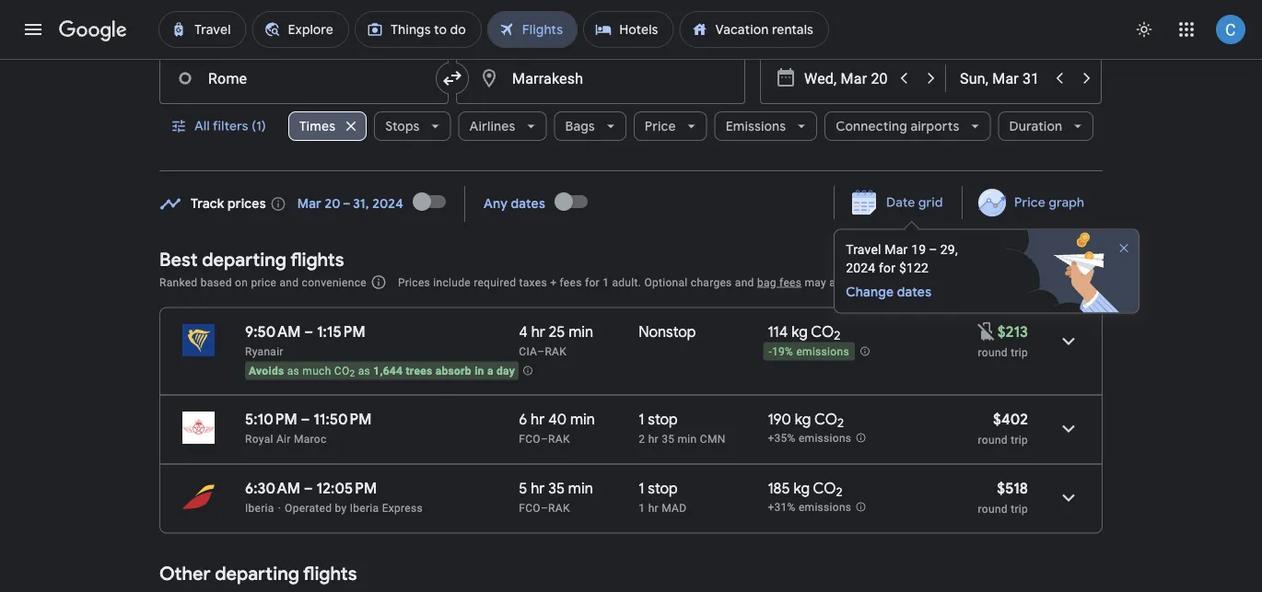 Task type: describe. For each thing, give the bounding box(es) containing it.
fco for 6
[[519, 433, 541, 446]]

nonstop flight. element
[[639, 323, 696, 344]]

prices
[[398, 276, 430, 289]]

times
[[299, 118, 336, 135]]

5:10 pm – 11:50 pm royal air maroc
[[245, 410, 372, 446]]

emissions
[[726, 118, 786, 135]]

rak for 25
[[545, 345, 567, 358]]

2 and from the left
[[735, 276, 754, 289]]

round for $402
[[978, 434, 1008, 446]]

rak for 35
[[548, 502, 570, 515]]

Return text field
[[960, 53, 1045, 103]]

$518
[[997, 479, 1028, 498]]

airlines button
[[459, 104, 547, 148]]

date grid button
[[839, 186, 958, 219]]

6:30 am
[[245, 479, 300, 498]]

departing for other
[[215, 563, 299, 586]]

taxes
[[519, 276, 547, 289]]

nonstop
[[639, 323, 696, 341]]

min inside 1 stop 2 hr 35 min cmn
[[678, 433, 697, 446]]

flight details. leaves leonardo da vinci–fiumicino airport at 6:30 am on wednesday, march 20 and arrives at marrakesh menara airport at 12:05 pm on wednesday, march 20. image
[[1047, 476, 1091, 520]]

4 hr 25 min cia – rak
[[519, 323, 594, 358]]

1 stop flight. element for 6 hr 40 min
[[639, 410, 678, 432]]

Arrival time: 11:50 PM. text field
[[314, 410, 372, 429]]

$122
[[899, 261, 929, 276]]

190 kg co 2
[[768, 410, 844, 431]]

1 trip from the top
[[1011, 346, 1028, 359]]

on
[[235, 276, 248, 289]]

much
[[303, 364, 331, 377]]

this price for this flight doesn't include overhead bin access. if you need a carry-on bag, use the bags filter to update prices. image
[[976, 320, 998, 343]]

absorb
[[436, 364, 472, 377]]

2 for 4 hr 25 min
[[834, 328, 841, 344]]

cia
[[519, 345, 537, 358]]

kg for 185
[[794, 479, 810, 498]]

grid
[[919, 194, 943, 211]]

35 inside 1 stop 2 hr 35 min cmn
[[662, 433, 675, 446]]

flights for best departing flights
[[290, 248, 344, 271]]

5 hr 35 min fco – rak
[[519, 479, 593, 515]]

total duration 5 hr 35 min. element
[[519, 479, 639, 501]]

total duration 6 hr 40 min. element
[[519, 410, 639, 432]]

apply.
[[830, 276, 860, 289]]

rak for 40
[[548, 433, 570, 446]]

filters
[[213, 118, 249, 135]]

5
[[519, 479, 528, 498]]

bags
[[565, 118, 595, 135]]

change
[[846, 284, 894, 301]]

19 – 29,
[[912, 242, 958, 258]]

emissions button
[[715, 104, 818, 148]]

19%
[[772, 346, 794, 359]]

departing for best
[[202, 248, 287, 271]]

2 inside avoids as much co 2 as 1,644 trees absorb in a day
[[350, 369, 355, 380]]

114 kg co 2
[[768, 323, 841, 344]]

+31% emissions
[[768, 502, 852, 514]]

190
[[768, 410, 792, 429]]

– inside 4 hr 25 min cia – rak
[[537, 345, 545, 358]]

mar 20 – 31, 2024
[[297, 196, 404, 212]]

express
[[382, 502, 423, 515]]

for $122 change dates
[[846, 261, 932, 301]]

graph
[[1049, 194, 1085, 211]]

charges
[[691, 276, 732, 289]]

1,644
[[373, 364, 403, 377]]

-19% emissions
[[769, 346, 850, 359]]

total duration 4 hr 25 min. element
[[519, 323, 639, 344]]

main content containing best departing flights
[[159, 180, 1159, 593]]

1 stop flight. element for 5 hr 35 min
[[639, 479, 678, 501]]

operated
[[285, 502, 332, 515]]

avoids
[[249, 364, 284, 377]]

airlines
[[470, 118, 516, 135]]

emissions for 190
[[799, 432, 852, 445]]

adult.
[[612, 276, 642, 289]]

price graph
[[1014, 194, 1085, 211]]

prices include required taxes + fees for 1 adult. optional charges and bag fees may apply. passenger assistance
[[398, 276, 977, 289]]

optional
[[645, 276, 688, 289]]

co for 6 hr 40 min
[[815, 410, 838, 429]]

114
[[768, 323, 788, 341]]

trees
[[406, 364, 433, 377]]

2 for 5 hr 35 min
[[836, 485, 843, 501]]

+31%
[[768, 502, 796, 514]]

co for 5 hr 35 min
[[813, 479, 836, 498]]

day
[[497, 364, 515, 377]]

20 – 31,
[[325, 196, 369, 212]]

learn more about tracked prices image
[[270, 196, 286, 212]]

price button
[[634, 104, 708, 148]]

date
[[887, 194, 916, 211]]

hr inside 1 stop 2 hr 35 min cmn
[[648, 433, 659, 446]]

213 US dollars text field
[[998, 323, 1028, 341]]

price graph button
[[967, 186, 1099, 219]]

swap origin and destination. image
[[441, 67, 464, 89]]

-
[[769, 346, 772, 359]]

1 as from the left
[[287, 364, 300, 377]]

Arrival time: 12:05 PM. text field
[[317, 479, 377, 498]]

hr for 5 hr 35 min
[[531, 479, 545, 498]]

1 iberia from the left
[[245, 502, 274, 515]]

any
[[484, 196, 508, 212]]

1 stop 1 hr mad
[[639, 479, 687, 515]]

leaves leonardo da vinci–fiumicino airport at 6:30 am on wednesday, march 20 and arrives at marrakesh menara airport at 12:05 pm on wednesday, march 20. element
[[245, 479, 377, 498]]

maroc
[[294, 433, 327, 446]]

required
[[474, 276, 516, 289]]

best
[[159, 248, 198, 271]]

avoids as much co 2 as 1,644 trees absorb in a day
[[249, 364, 515, 380]]

flights for other departing flights
[[303, 563, 357, 586]]

2 inside 1 stop 2 hr 35 min cmn
[[639, 433, 645, 446]]

+
[[550, 276, 557, 289]]

all filters (1)
[[194, 118, 266, 135]]

Departure time: 9:50 AM. text field
[[245, 323, 301, 341]]

leaves leonardo da vinci–fiumicino airport at 5:10 pm on wednesday, march 20 and arrives at marrakesh menara airport at 11:50 pm on wednesday, march 20. element
[[245, 410, 372, 429]]

min for 5 hr 35 min
[[568, 479, 593, 498]]

price for price graph
[[1014, 194, 1046, 211]]

ranked based on price and convenience
[[159, 276, 367, 289]]

best departing flights
[[159, 248, 344, 271]]

mar 19 – 29, 2024
[[846, 242, 958, 276]]

hr for 6 hr 40 min
[[531, 410, 545, 429]]

change dates button
[[846, 283, 972, 302]]

– inside 5:10 pm – 11:50 pm royal air maroc
[[301, 410, 310, 429]]

assistance
[[921, 276, 977, 289]]

9:50 am – 1:15 pm ryanair
[[245, 323, 366, 358]]

learn more about ranking image
[[370, 274, 387, 291]]

any dates
[[484, 196, 546, 212]]

avoids as much co2 as 1644 trees absorb in a day. learn more about this calculation. image
[[523, 365, 534, 376]]

Arrival time: 1:15 PM. text field
[[317, 323, 366, 341]]

1:15 pm
[[317, 323, 366, 341]]

2 as from the left
[[358, 364, 370, 377]]

in
[[475, 364, 484, 377]]

duration
[[1010, 118, 1063, 135]]

travel
[[846, 242, 885, 258]]

cmn
[[700, 433, 726, 446]]

185
[[768, 479, 790, 498]]

layover (1 of 1) is a 1 hr layover at adolfo suárez madrid–barajas airport in madrid. element
[[639, 501, 759, 516]]

stop for 6 hr 40 min
[[648, 410, 678, 429]]



Task type: vqa. For each thing, say whether or not it's contained in the screenshot.
Google image
no



Task type: locate. For each thing, give the bounding box(es) containing it.
$402 round trip
[[978, 410, 1028, 446]]

none search field containing all filters (1)
[[159, 12, 1103, 171]]

and
[[280, 276, 299, 289], [735, 276, 754, 289]]

35 inside 5 hr 35 min fco – rak
[[549, 479, 565, 498]]

rak inside 6 hr 40 min fco – rak
[[548, 433, 570, 446]]

0 vertical spatial stop
[[648, 410, 678, 429]]

rak
[[545, 345, 567, 358], [548, 433, 570, 446], [548, 502, 570, 515]]

2 vertical spatial kg
[[794, 479, 810, 498]]

fco for 5
[[519, 502, 541, 515]]

mad
[[662, 502, 687, 515]]

co up -19% emissions
[[811, 323, 834, 341]]

1 stop flight. element
[[639, 410, 678, 432], [639, 479, 678, 501]]

1 vertical spatial flights
[[303, 563, 357, 586]]

date grid
[[887, 194, 943, 211]]

round down 518 us dollars text box
[[978, 503, 1008, 516]]

Departure time: 6:30 AM. text field
[[245, 479, 300, 498]]

1 stop flight. element up 1 stop 1 hr mad in the bottom right of the page
[[639, 410, 678, 432]]

round trip
[[978, 346, 1028, 359]]

flight details. leaves leonardo da vinci–fiumicino airport at 5:10 pm on wednesday, march 20 and arrives at marrakesh menara airport at 11:50 pm on wednesday, march 20. image
[[1047, 407, 1091, 451]]

40
[[548, 410, 567, 429]]

0 vertical spatial dates
[[511, 196, 546, 212]]

royal
[[245, 433, 273, 446]]

for left adult.
[[585, 276, 600, 289]]

1 inside 1 stop 2 hr 35 min cmn
[[639, 410, 645, 429]]

2 inside 114 kg co 2
[[834, 328, 841, 344]]

hr inside 6 hr 40 min fco – rak
[[531, 410, 545, 429]]

2 inside 185 kg co 2
[[836, 485, 843, 501]]

0 vertical spatial round
[[978, 346, 1008, 359]]

2 up +35% emissions
[[838, 416, 844, 431]]

None text field
[[159, 53, 449, 104]]

2024 right 20 – 31,
[[372, 196, 404, 212]]

kg inside 190 kg co 2
[[795, 410, 811, 429]]

round down the this price for this flight doesn't include overhead bin access. if you need a carry-on bag, use the bags filter to update prices. icon
[[978, 346, 1008, 359]]

times button
[[288, 104, 367, 148]]

hr right 4
[[531, 323, 545, 341]]

connecting airports button
[[825, 104, 991, 148]]

0 vertical spatial 35
[[662, 433, 675, 446]]

1
[[323, 21, 330, 36], [603, 276, 609, 289], [639, 410, 645, 429], [639, 479, 645, 498], [639, 502, 645, 515]]

35 left cmn
[[662, 433, 675, 446]]

hr inside 4 hr 25 min cia – rak
[[531, 323, 545, 341]]

11:50 pm
[[314, 410, 372, 429]]

for inside for $122 change dates
[[879, 261, 896, 276]]

round down 402 us dollars text field
[[978, 434, 1008, 446]]

2 right much
[[350, 369, 355, 380]]

1 vertical spatial dates
[[897, 284, 932, 301]]

stops button
[[374, 104, 451, 148]]

price for price
[[645, 118, 676, 135]]

trip inside $402 round trip
[[1011, 434, 1028, 446]]

iberia
[[245, 502, 274, 515], [350, 502, 379, 515]]

min right 25
[[569, 323, 594, 341]]

trip inside $518 round trip
[[1011, 503, 1028, 516]]

kg
[[792, 323, 808, 341], [795, 410, 811, 429], [794, 479, 810, 498]]

airports
[[911, 118, 960, 135]]

$213
[[998, 323, 1028, 341]]

5:10 pm
[[245, 410, 297, 429]]

2 1 stop flight. element from the top
[[639, 479, 678, 501]]

2 fco from the top
[[519, 502, 541, 515]]

min inside 5 hr 35 min fco – rak
[[568, 479, 593, 498]]

min inside 4 hr 25 min cia – rak
[[569, 323, 594, 341]]

1 horizontal spatial iberia
[[350, 502, 379, 515]]

Departure text field
[[805, 53, 889, 103]]

1 horizontal spatial mar
[[885, 242, 908, 258]]

2 stop from the top
[[648, 479, 678, 498]]

sort
[[1026, 274, 1052, 290]]

1 horizontal spatial as
[[358, 364, 370, 377]]

2 vertical spatial rak
[[548, 502, 570, 515]]

+35%
[[768, 432, 796, 445]]

hr right 5
[[531, 479, 545, 498]]

main menu image
[[22, 18, 44, 41]]

a
[[487, 364, 494, 377]]

6 hr 40 min fco – rak
[[519, 410, 595, 446]]

duration button
[[998, 104, 1094, 148]]

1 horizontal spatial price
[[1014, 194, 1046, 211]]

2 up 1 stop 1 hr mad in the bottom right of the page
[[639, 433, 645, 446]]

1 vertical spatial round
[[978, 434, 1008, 446]]

by
[[335, 502, 347, 515]]

1 vertical spatial stop
[[648, 479, 678, 498]]

1 for 1 stop 2 hr 35 min cmn
[[639, 410, 645, 429]]

hr for 4 hr 25 min
[[531, 323, 545, 341]]

 image
[[278, 502, 281, 515]]

all filters (1) button
[[159, 104, 281, 148]]

2 up +31% emissions
[[836, 485, 843, 501]]

2 iberia from the left
[[350, 502, 379, 515]]

$518 round trip
[[978, 479, 1028, 516]]

round for $518
[[978, 503, 1008, 516]]

departing up on
[[202, 248, 287, 271]]

35 right 5
[[549, 479, 565, 498]]

0 horizontal spatial dates
[[511, 196, 546, 212]]

mar for 20 – 31,
[[297, 196, 322, 212]]

passenger assistance button
[[863, 276, 977, 289]]

bag fees button
[[757, 276, 802, 289]]

mar for 19 – 29,
[[885, 242, 908, 258]]

find the best price region
[[159, 180, 1159, 314]]

price right bags popup button
[[645, 118, 676, 135]]

0 vertical spatial kg
[[792, 323, 808, 341]]

trip down 518 us dollars text box
[[1011, 503, 1028, 516]]

min right 5
[[568, 479, 593, 498]]

0 horizontal spatial as
[[287, 364, 300, 377]]

co
[[811, 323, 834, 341], [334, 364, 350, 377], [815, 410, 838, 429], [813, 479, 836, 498]]

price inside popup button
[[645, 118, 676, 135]]

0 horizontal spatial fees
[[560, 276, 582, 289]]

2024 for mar 19 – 29, 2024
[[846, 261, 876, 276]]

stop for 5 hr 35 min
[[648, 479, 678, 498]]

1 vertical spatial rak
[[548, 433, 570, 446]]

518 US dollars text field
[[997, 479, 1028, 498]]

departing
[[202, 248, 287, 271], [215, 563, 299, 586]]

co for 4 hr 25 min
[[811, 323, 834, 341]]

hr
[[531, 323, 545, 341], [531, 410, 545, 429], [648, 433, 659, 446], [531, 479, 545, 498], [648, 502, 659, 515]]

2 trip from the top
[[1011, 434, 1028, 446]]

fco inside 6 hr 40 min fco – rak
[[519, 433, 541, 446]]

1 stop from the top
[[648, 410, 678, 429]]

fees right the +
[[560, 276, 582, 289]]

1 horizontal spatial 2024
[[846, 261, 876, 276]]

convenience
[[302, 276, 367, 289]]

35
[[662, 433, 675, 446], [549, 479, 565, 498]]

+35% emissions
[[768, 432, 852, 445]]

0 horizontal spatial iberia
[[245, 502, 274, 515]]

1 vertical spatial 2024
[[846, 261, 876, 276]]

flights
[[290, 248, 344, 271], [303, 563, 357, 586]]

ranked
[[159, 276, 198, 289]]

2 fees from the left
[[780, 276, 802, 289]]

emissions down 114 kg co 2
[[797, 346, 850, 359]]

stop up layover (1 of 1) is a 2 hr 35 min layover at casablanca mohammed v international airport in casablanca. element
[[648, 410, 678, 429]]

price left 'graph'
[[1014, 194, 1046, 211]]

2 up -19% emissions
[[834, 328, 841, 344]]

stop inside 1 stop 1 hr mad
[[648, 479, 678, 498]]

0 vertical spatial price
[[645, 118, 676, 135]]

1 and from the left
[[280, 276, 299, 289]]

None search field
[[159, 12, 1103, 171]]

co inside 114 kg co 2
[[811, 323, 834, 341]]

min left cmn
[[678, 433, 697, 446]]

rak down 40
[[548, 433, 570, 446]]

hr inside 1 stop 1 hr mad
[[648, 502, 659, 515]]

as left much
[[287, 364, 300, 377]]

for
[[879, 261, 896, 276], [585, 276, 600, 289]]

as left 1,644
[[358, 364, 370, 377]]

round
[[978, 346, 1008, 359], [978, 434, 1008, 446], [978, 503, 1008, 516]]

$402
[[993, 410, 1028, 429]]

0 horizontal spatial for
[[585, 276, 600, 289]]

1 vertical spatial emissions
[[799, 432, 852, 445]]

9:50 am
[[245, 323, 301, 341]]

mar up $122
[[885, 242, 908, 258]]

0 vertical spatial 1 stop flight. element
[[639, 410, 678, 432]]

kg up +31% emissions
[[794, 479, 810, 498]]

1 vertical spatial fco
[[519, 502, 541, 515]]

0 vertical spatial departing
[[202, 248, 287, 271]]

2 vertical spatial trip
[[1011, 503, 1028, 516]]

trip down 402 us dollars text field
[[1011, 434, 1028, 446]]

co up +31% emissions
[[813, 479, 836, 498]]

based
[[201, 276, 232, 289]]

min right 40
[[570, 410, 595, 429]]

co right much
[[334, 364, 350, 377]]

2 vertical spatial emissions
[[799, 502, 852, 514]]

1 stop flight. element up mad
[[639, 479, 678, 501]]

fco inside 5 hr 35 min fco – rak
[[519, 502, 541, 515]]

1 horizontal spatial dates
[[897, 284, 932, 301]]

0 vertical spatial trip
[[1011, 346, 1028, 359]]

0 horizontal spatial 35
[[549, 479, 565, 498]]

other
[[159, 563, 211, 586]]

flights down by
[[303, 563, 357, 586]]

Departure time: 5:10 PM. text field
[[245, 410, 297, 429]]

dates inside for $122 change dates
[[897, 284, 932, 301]]

iberia down the departure time: 6:30 am. text box
[[245, 502, 274, 515]]

emissions
[[797, 346, 850, 359], [799, 432, 852, 445], [799, 502, 852, 514]]

bags button
[[554, 104, 627, 148]]

0 vertical spatial flights
[[290, 248, 344, 271]]

air
[[276, 433, 291, 446]]

by:
[[1055, 274, 1074, 290]]

1 vertical spatial mar
[[885, 242, 908, 258]]

kg inside 185 kg co 2
[[794, 479, 810, 498]]

1 stop 2 hr 35 min cmn
[[639, 410, 726, 446]]

2024 inside mar 19 – 29, 2024
[[846, 261, 876, 276]]

kg right 114 at the right
[[792, 323, 808, 341]]

sort by:
[[1026, 274, 1074, 290]]

rak down total duration 5 hr 35 min. element
[[548, 502, 570, 515]]

fco down 6
[[519, 433, 541, 446]]

co inside 190 kg co 2
[[815, 410, 838, 429]]

round inside $518 round trip
[[978, 503, 1008, 516]]

0 vertical spatial fco
[[519, 433, 541, 446]]

kg inside 114 kg co 2
[[792, 323, 808, 341]]

min for 6 hr 40 min
[[570, 410, 595, 429]]

trip
[[1011, 346, 1028, 359], [1011, 434, 1028, 446], [1011, 503, 1028, 516]]

1 vertical spatial 1 stop flight. element
[[639, 479, 678, 501]]

1 for 1 stop 1 hr mad
[[639, 479, 645, 498]]

emissions down 190 kg co 2
[[799, 432, 852, 445]]

min for 4 hr 25 min
[[569, 323, 594, 341]]

close image
[[1117, 241, 1132, 256]]

emissions down 185 kg co 2
[[799, 502, 852, 514]]

12:05 pm
[[317, 479, 377, 498]]

0 horizontal spatial mar
[[297, 196, 322, 212]]

co inside avoids as much co 2 as 1,644 trees absorb in a day
[[334, 364, 350, 377]]

mar inside mar 19 – 29, 2024
[[885, 242, 908, 258]]

dates down $122
[[897, 284, 932, 301]]

1 fees from the left
[[560, 276, 582, 289]]

1 vertical spatial trip
[[1011, 434, 1028, 446]]

0 vertical spatial rak
[[545, 345, 567, 358]]

departing right other
[[215, 563, 299, 586]]

2
[[834, 328, 841, 344], [350, 369, 355, 380], [838, 416, 844, 431], [639, 433, 645, 446], [836, 485, 843, 501]]

round inside $402 round trip
[[978, 434, 1008, 446]]

1 vertical spatial kg
[[795, 410, 811, 429]]

rak inside 5 hr 35 min fco – rak
[[548, 502, 570, 515]]

0 vertical spatial 2024
[[372, 196, 404, 212]]

2 round from the top
[[978, 434, 1008, 446]]

fco down 5
[[519, 502, 541, 515]]

1 vertical spatial departing
[[215, 563, 299, 586]]

0 horizontal spatial and
[[280, 276, 299, 289]]

1 horizontal spatial fees
[[780, 276, 802, 289]]

ryanair
[[245, 345, 284, 358]]

co up +35% emissions
[[815, 410, 838, 429]]

1 round from the top
[[978, 346, 1008, 359]]

6
[[519, 410, 527, 429]]

and right price
[[280, 276, 299, 289]]

3 round from the top
[[978, 503, 1008, 516]]

kg for 114
[[792, 323, 808, 341]]

stop up mad
[[648, 479, 678, 498]]

emissions for 185
[[799, 502, 852, 514]]

hr inside 5 hr 35 min fco – rak
[[531, 479, 545, 498]]

2 for 6 hr 40 min
[[838, 416, 844, 431]]

6:30 am – 12:05 pm
[[245, 479, 377, 498]]

2 vertical spatial round
[[978, 503, 1008, 516]]

185 kg co 2
[[768, 479, 843, 501]]

kg for 190
[[795, 410, 811, 429]]

1 vertical spatial 35
[[549, 479, 565, 498]]

1 vertical spatial price
[[1014, 194, 1046, 211]]

for left $122
[[879, 261, 896, 276]]

None text field
[[456, 53, 746, 104]]

fees right bag
[[780, 276, 802, 289]]

– inside 5 hr 35 min fco – rak
[[541, 502, 548, 515]]

flight details. leaves giovan battista pastine international airport at 9:50 am on wednesday, march 20 and arrives at marrakesh menara airport at 1:15 pm on wednesday, march 20. image
[[1047, 319, 1091, 364]]

stop inside 1 stop 2 hr 35 min cmn
[[648, 410, 678, 429]]

trip down $213
[[1011, 346, 1028, 359]]

0 horizontal spatial 2024
[[372, 196, 404, 212]]

price inside button
[[1014, 194, 1046, 211]]

2024 for mar 20 – 31, 2024
[[372, 196, 404, 212]]

(1)
[[252, 118, 266, 135]]

rak down 25
[[545, 345, 567, 358]]

0 vertical spatial mar
[[297, 196, 322, 212]]

dates right the any in the left top of the page
[[511, 196, 546, 212]]

trip for $402
[[1011, 434, 1028, 446]]

1 button
[[290, 12, 363, 45]]

1 for 1
[[323, 21, 330, 36]]

402 US dollars text field
[[993, 410, 1028, 429]]

– inside 6 hr 40 min fco – rak
[[541, 433, 548, 446]]

kg up +35% emissions
[[795, 410, 811, 429]]

flights up convenience
[[290, 248, 344, 271]]

0 vertical spatial emissions
[[797, 346, 850, 359]]

1 fco from the top
[[519, 433, 541, 446]]

iberia right by
[[350, 502, 379, 515]]

rak inside 4 hr 25 min cia – rak
[[545, 345, 567, 358]]

track
[[191, 196, 224, 212]]

other departing flights
[[159, 563, 357, 586]]

and left bag
[[735, 276, 754, 289]]

mar right learn more about tracked prices image
[[297, 196, 322, 212]]

trip for $518
[[1011, 503, 1028, 516]]

all
[[194, 118, 210, 135]]

passenger
[[863, 276, 918, 289]]

none text field inside search box
[[456, 53, 746, 104]]

hr up 1 stop 1 hr mad in the bottom right of the page
[[648, 433, 659, 446]]

main content
[[159, 180, 1159, 593]]

co inside 185 kg co 2
[[813, 479, 836, 498]]

0 horizontal spatial price
[[645, 118, 676, 135]]

min inside 6 hr 40 min fco – rak
[[570, 410, 595, 429]]

1 horizontal spatial and
[[735, 276, 754, 289]]

change appearance image
[[1122, 7, 1167, 52]]

hr left mad
[[648, 502, 659, 515]]

1 horizontal spatial for
[[879, 261, 896, 276]]

hr right 6
[[531, 410, 545, 429]]

leaves giovan battista pastine international airport at 9:50 am on wednesday, march 20 and arrives at marrakesh menara airport at 1:15 pm on wednesday, march 20. element
[[245, 323, 366, 341]]

3 trip from the top
[[1011, 503, 1028, 516]]

1 horizontal spatial 35
[[662, 433, 675, 446]]

1 1 stop flight. element from the top
[[639, 410, 678, 432]]

2024 down the travel
[[846, 261, 876, 276]]

2 inside 190 kg co 2
[[838, 416, 844, 431]]

– inside 9:50 am – 1:15 pm ryanair
[[304, 323, 313, 341]]

1 inside 1 popup button
[[323, 21, 330, 36]]

layover (1 of 1) is a 2 hr 35 min layover at casablanca mohammed v international airport in casablanca. element
[[639, 432, 759, 446]]



